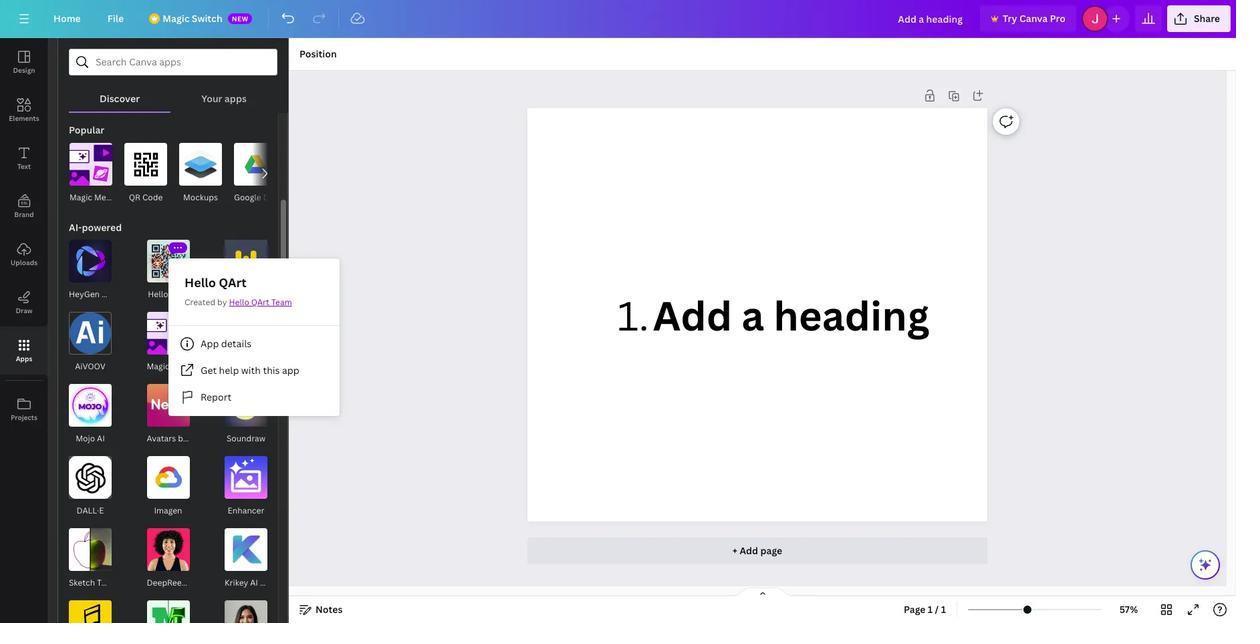 Task type: describe. For each thing, give the bounding box(es) containing it.
neiroai
[[190, 433, 218, 445]]

your apps button
[[171, 76, 277, 112]]

mockups
[[183, 192, 218, 203]]

main menu bar
[[0, 0, 1236, 38]]

brand
[[14, 210, 34, 219]]

position
[[300, 47, 337, 60]]

app
[[282, 364, 299, 377]]

dall·e
[[77, 505, 104, 517]]

projects
[[11, 413, 37, 423]]

heygen
[[69, 289, 100, 300]]

a
[[742, 288, 764, 342]]

side panel tab list
[[0, 38, 48, 434]]

to
[[97, 578, 106, 589]]

qart for hello qart
[[170, 289, 188, 300]]

get help with this app button
[[168, 358, 340, 384]]

created
[[185, 297, 215, 308]]

deepreel
[[147, 578, 184, 589]]

pro
[[1050, 12, 1066, 25]]

57% button
[[1107, 600, 1151, 621]]

mojo ai
[[76, 433, 105, 445]]

your apps
[[201, 92, 247, 105]]

notes
[[316, 604, 343, 616]]

ai-
[[69, 221, 82, 234]]

notes button
[[294, 600, 348, 621]]

magic inside "main" menu bar
[[163, 12, 190, 25]]

home
[[53, 12, 81, 25]]

elements button
[[0, 86, 48, 134]]

try canva pro
[[1003, 12, 1066, 25]]

ai right "id"
[[244, 361, 252, 372]]

deepreel ai videos
[[147, 578, 222, 589]]

ai for deepreel ai videos
[[186, 578, 194, 589]]

id
[[234, 361, 242, 372]]

d-
[[225, 361, 234, 372]]

new
[[232, 14, 249, 23]]

videos
[[196, 578, 222, 589]]

try canva pro button
[[980, 5, 1076, 32]]

app details
[[201, 338, 252, 350]]

google drive
[[234, 192, 284, 203]]

elements
[[9, 114, 39, 123]]

qr code
[[129, 192, 163, 203]]

0 horizontal spatial magic media
[[70, 192, 118, 203]]

krikey
[[225, 578, 248, 589]]

1 vertical spatial magic media
[[147, 361, 195, 372]]

Search Canva apps search field
[[96, 49, 251, 75]]

by inside hello qart created by hello qart team
[[217, 297, 227, 308]]

murf
[[232, 289, 250, 300]]

2 horizontal spatial hello
[[229, 297, 249, 308]]

ai for krikey ai animate
[[250, 578, 258, 589]]

apps
[[225, 92, 247, 105]]

canva assistant image
[[1197, 558, 1214, 574]]

presenters
[[254, 361, 296, 372]]

1 vertical spatial magic
[[70, 192, 92, 203]]

heygen ai avatars
[[69, 289, 141, 300]]

add inside button
[[740, 545, 758, 558]]

uploads button
[[0, 231, 48, 279]]

uploads
[[11, 258, 38, 267]]

+ add page
[[733, 545, 782, 558]]

krikey ai animate
[[225, 578, 292, 589]]

switch
[[192, 12, 222, 25]]

ai for heygen ai avatars
[[102, 289, 109, 300]]

1 vertical spatial avatars
[[147, 433, 176, 445]]

ai for murf ai
[[252, 289, 260, 300]]

animate
[[260, 578, 292, 589]]

brand button
[[0, 183, 48, 231]]

hello for hello qart
[[148, 289, 168, 300]]

0 horizontal spatial media
[[94, 192, 118, 203]]

show pages image
[[730, 588, 795, 598]]

57%
[[1120, 604, 1138, 616]]

1 1 from the left
[[928, 604, 933, 616]]

qr
[[129, 192, 140, 203]]

avatars by neiroai
[[147, 433, 218, 445]]

text button
[[0, 134, 48, 183]]

this
[[263, 364, 280, 377]]

sketch
[[69, 578, 95, 589]]

popular
[[69, 124, 104, 136]]

soundraw
[[227, 433, 265, 445]]

add a heading
[[653, 288, 930, 342]]

file button
[[97, 5, 135, 32]]

design button
[[0, 38, 48, 86]]

report button
[[168, 384, 340, 411]]

1 vertical spatial media
[[171, 361, 195, 372]]

file
[[107, 12, 124, 25]]

apps button
[[0, 327, 48, 375]]

magic switch
[[163, 12, 222, 25]]

+
[[733, 545, 738, 558]]

hello qart list
[[168, 259, 340, 417]]

0 vertical spatial avatars
[[111, 289, 141, 300]]

ai for mojo ai
[[97, 433, 105, 445]]

d-id ai presenters
[[225, 361, 296, 372]]



Task type: vqa. For each thing, say whether or not it's contained in the screenshot.
harness on the right top of page
no



Task type: locate. For each thing, give the bounding box(es) containing it.
get
[[201, 364, 217, 377]]

by left neiroai
[[178, 433, 188, 445]]

ai right krikey
[[250, 578, 258, 589]]

magic media up ai-powered
[[70, 192, 118, 203]]

avatars left neiroai
[[147, 433, 176, 445]]

qart for hello qart created by hello qart team
[[219, 275, 247, 291]]

app details button
[[168, 331, 340, 358]]

app
[[201, 338, 219, 350]]

1 horizontal spatial media
[[171, 361, 195, 372]]

home link
[[43, 5, 91, 32]]

1 horizontal spatial qart
[[219, 275, 247, 291]]

heading
[[774, 288, 930, 342]]

powered
[[82, 221, 122, 234]]

qart
[[219, 275, 247, 291], [170, 289, 188, 300], [251, 297, 269, 308]]

Design title text field
[[887, 5, 975, 32]]

avatars right heygen
[[111, 289, 141, 300]]

text
[[17, 162, 31, 171]]

ai left videos
[[186, 578, 194, 589]]

1 horizontal spatial magic media
[[147, 361, 195, 372]]

page
[[761, 545, 782, 558]]

position button
[[294, 43, 342, 65]]

1 horizontal spatial hello
[[185, 275, 216, 291]]

add left a
[[653, 288, 732, 342]]

magic left switch
[[163, 12, 190, 25]]

share
[[1194, 12, 1220, 25]]

1 horizontal spatial 1
[[941, 604, 946, 616]]

0 vertical spatial add
[[653, 288, 732, 342]]

qart up hello qart team link
[[219, 275, 247, 291]]

life
[[108, 578, 122, 589]]

qart right murf
[[251, 297, 269, 308]]

0 vertical spatial media
[[94, 192, 118, 203]]

draw
[[16, 306, 32, 316]]

0 horizontal spatial avatars
[[111, 289, 141, 300]]

0 horizontal spatial 1
[[928, 604, 933, 616]]

share button
[[1167, 5, 1231, 32]]

hide image
[[288, 299, 297, 363]]

1 right the /
[[941, 604, 946, 616]]

2 horizontal spatial qart
[[251, 297, 269, 308]]

ai-powered
[[69, 221, 122, 234]]

0 vertical spatial magic media
[[70, 192, 118, 203]]

your
[[201, 92, 222, 105]]

imagen
[[154, 505, 182, 517]]

team
[[271, 297, 292, 308]]

drive
[[263, 192, 284, 203]]

1 horizontal spatial by
[[217, 297, 227, 308]]

ai right heygen
[[102, 289, 109, 300]]

page
[[904, 604, 926, 616]]

canva
[[1020, 12, 1048, 25]]

1 horizontal spatial avatars
[[147, 433, 176, 445]]

hello for hello qart created by hello qart team
[[185, 275, 216, 291]]

avatars
[[111, 289, 141, 300], [147, 433, 176, 445]]

0 horizontal spatial hello
[[148, 289, 168, 300]]

hello qart
[[148, 289, 188, 300]]

sketch to life
[[69, 578, 122, 589]]

apps
[[16, 354, 32, 364]]

murf ai
[[232, 289, 260, 300]]

mojo
[[76, 433, 95, 445]]

media left qr
[[94, 192, 118, 203]]

2 1 from the left
[[941, 604, 946, 616]]

by
[[217, 297, 227, 308], [178, 433, 188, 445]]

0 vertical spatial by
[[217, 297, 227, 308]]

0 horizontal spatial qart
[[170, 289, 188, 300]]

1 vertical spatial by
[[178, 433, 188, 445]]

/
[[935, 604, 939, 616]]

code
[[142, 192, 163, 203]]

ai right murf
[[252, 289, 260, 300]]

ai
[[102, 289, 109, 300], [252, 289, 260, 300], [244, 361, 252, 372], [97, 433, 105, 445], [186, 578, 194, 589], [250, 578, 258, 589]]

magic media left get
[[147, 361, 195, 372]]

hello qart created by hello qart team
[[185, 275, 292, 308]]

hello
[[185, 275, 216, 291], [148, 289, 168, 300], [229, 297, 249, 308]]

aivoov
[[75, 361, 105, 372]]

0 horizontal spatial by
[[178, 433, 188, 445]]

with
[[241, 364, 261, 377]]

qart left murf
[[170, 289, 188, 300]]

discover button
[[69, 76, 171, 112]]

media left get
[[171, 361, 195, 372]]

page 1 / 1
[[904, 604, 946, 616]]

magic left get
[[147, 361, 170, 372]]

1
[[928, 604, 933, 616], [941, 604, 946, 616]]

magic
[[163, 12, 190, 25], [70, 192, 92, 203], [147, 361, 170, 372]]

design
[[13, 66, 35, 75]]

1 left the /
[[928, 604, 933, 616]]

enhancer
[[228, 505, 264, 517]]

+ add page button
[[528, 538, 987, 565]]

report
[[201, 391, 232, 404]]

ai right "mojo"
[[97, 433, 105, 445]]

hello qart team link
[[229, 297, 292, 308]]

by left murf
[[217, 297, 227, 308]]

1 horizontal spatial add
[[740, 545, 758, 558]]

magic up ai- on the left top of the page
[[70, 192, 92, 203]]

add right +
[[740, 545, 758, 558]]

media
[[94, 192, 118, 203], [171, 361, 195, 372]]

discover
[[100, 92, 140, 105]]

try
[[1003, 12, 1017, 25]]

2 vertical spatial magic
[[147, 361, 170, 372]]

0 horizontal spatial add
[[653, 288, 732, 342]]

details
[[221, 338, 252, 350]]

magic media
[[70, 192, 118, 203], [147, 361, 195, 372]]

draw button
[[0, 279, 48, 327]]

google
[[234, 192, 261, 203]]

1 vertical spatial add
[[740, 545, 758, 558]]

0 vertical spatial magic
[[163, 12, 190, 25]]



